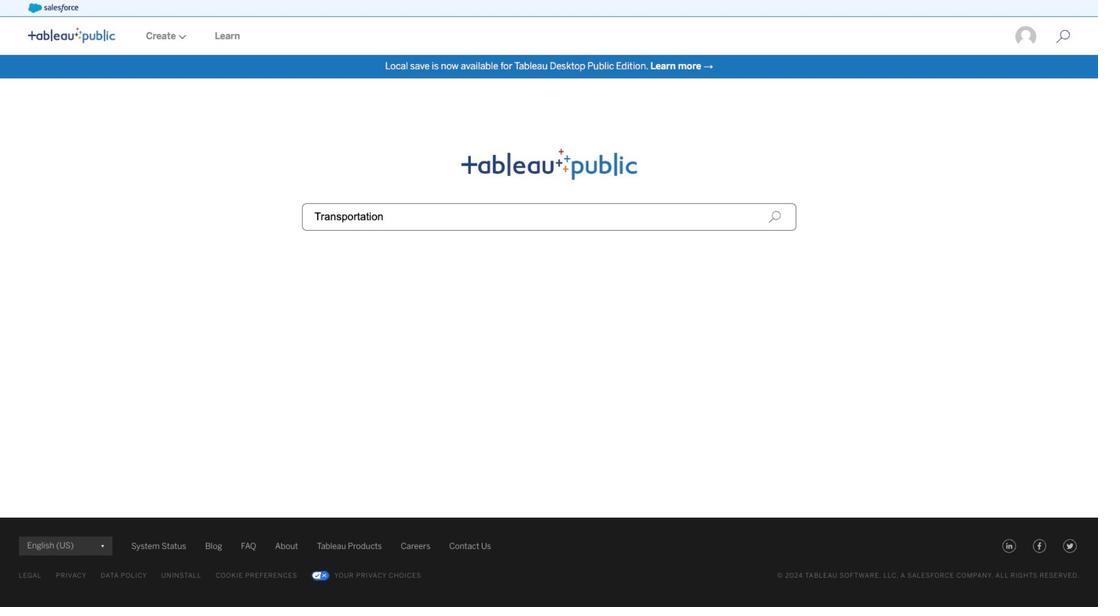 Task type: vqa. For each thing, say whether or not it's contained in the screenshot.
Duplicate image
no



Task type: locate. For each thing, give the bounding box(es) containing it.
salesforce logo image
[[28, 4, 79, 13]]

search image
[[768, 211, 781, 223]]

go to search image
[[1042, 29, 1084, 44]]

selected language element
[[27, 537, 104, 556]]



Task type: describe. For each thing, give the bounding box(es) containing it.
create image
[[176, 35, 187, 39]]

logo image
[[28, 28, 115, 43]]

Search input field
[[302, 203, 796, 231]]

tara.schultz image
[[1015, 25, 1037, 48]]



